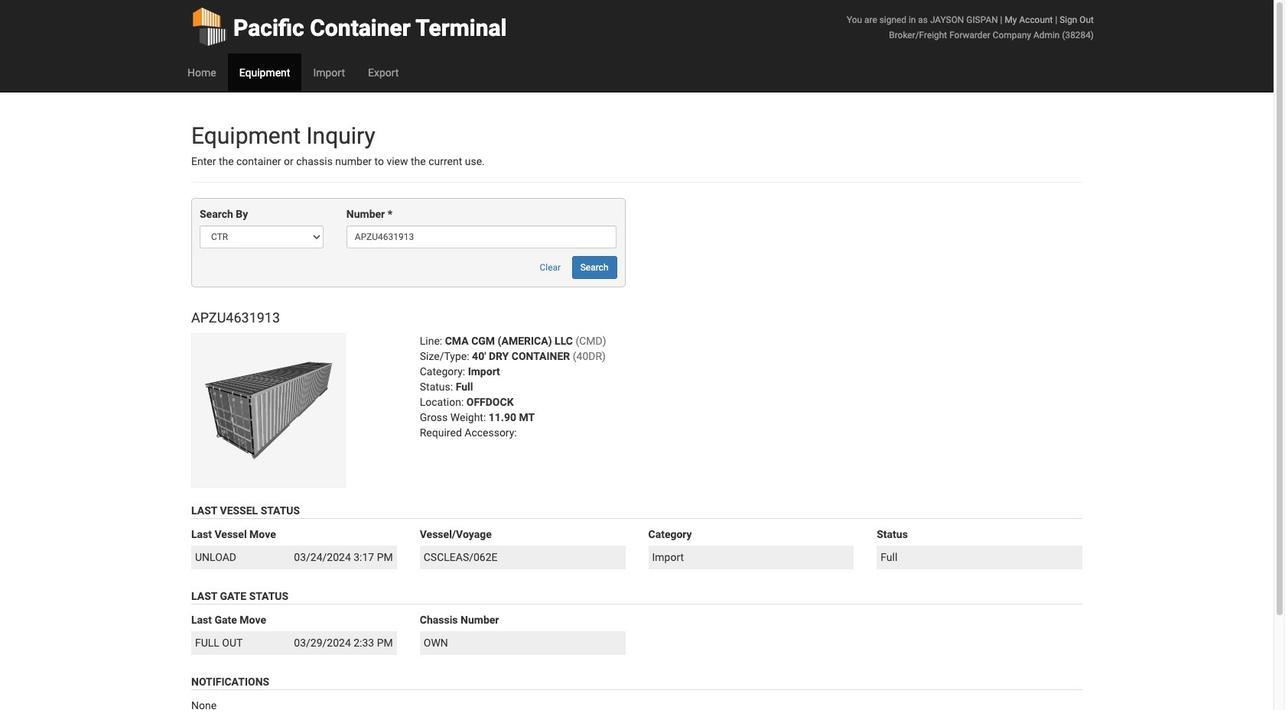 Task type: locate. For each thing, give the bounding box(es) containing it.
None text field
[[346, 226, 617, 249]]



Task type: describe. For each thing, give the bounding box(es) containing it.
40dr image
[[191, 334, 346, 488]]



Task type: vqa. For each thing, say whether or not it's contained in the screenshot.
the 40dr image
yes



